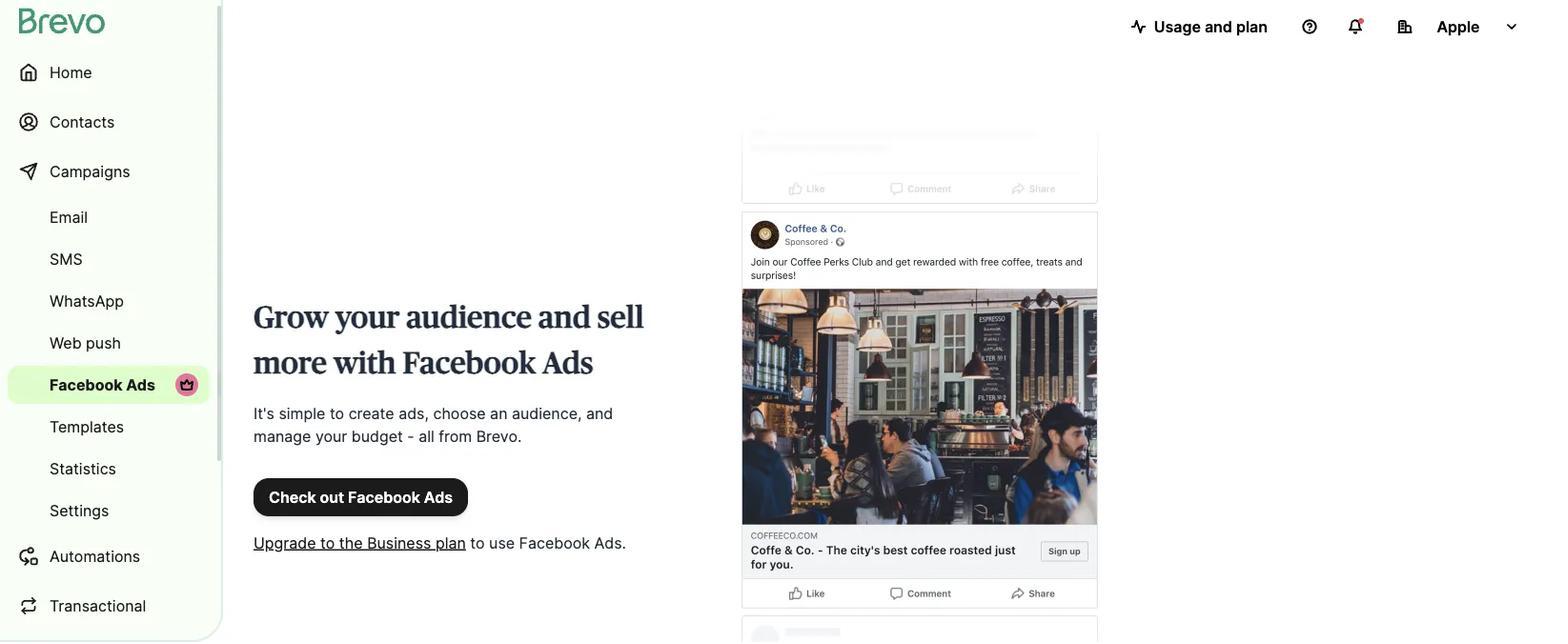 Task type: vqa. For each thing, say whether or not it's contained in the screenshot.
radio
no



Task type: locate. For each thing, give the bounding box(es) containing it.
whatsapp link
[[8, 282, 210, 320]]

and left sell
[[538, 303, 591, 334]]

1 vertical spatial plan
[[436, 534, 466, 552]]

0 vertical spatial plan
[[1236, 17, 1268, 36]]

home link
[[8, 50, 210, 95]]

transactional link
[[8, 583, 210, 629]]

your up with
[[335, 303, 400, 334]]

usage
[[1154, 17, 1201, 36]]

2 horizontal spatial ads
[[542, 349, 593, 379]]

and right usage
[[1205, 17, 1233, 36]]

from
[[439, 427, 472, 446]]

templates link
[[8, 408, 210, 446]]

1 vertical spatial your
[[315, 427, 347, 446]]

0 horizontal spatial ads
[[126, 376, 155, 394]]

check out facebook ads
[[269, 488, 453, 507]]

2 vertical spatial and
[[586, 404, 613, 423]]

to left the use
[[470, 534, 485, 552]]

your
[[335, 303, 400, 334], [315, 427, 347, 446]]

transactional
[[50, 597, 146, 615]]

ads.
[[594, 534, 626, 552]]

and inside it's simple to create ads, choose an audience, and manage your budget - all from brevo.
[[586, 404, 613, 423]]

ads inside the grow your audience and sell more with facebook ads
[[542, 349, 593, 379]]

and
[[1205, 17, 1233, 36], [538, 303, 591, 334], [586, 404, 613, 423]]

-
[[407, 427, 414, 446]]

check out facebook ads button
[[254, 479, 468, 517]]

1 vertical spatial and
[[538, 303, 591, 334]]

ads left left___rvooi icon on the bottom left of page
[[126, 376, 155, 394]]

your inside the grow your audience and sell more with facebook ads
[[335, 303, 400, 334]]

an
[[490, 404, 508, 423]]

0 vertical spatial your
[[335, 303, 400, 334]]

plan left the use
[[436, 534, 466, 552]]

grow
[[254, 303, 329, 334]]

push
[[86, 334, 121, 352]]

usage and plan button
[[1116, 8, 1283, 46]]

to
[[330, 404, 344, 423], [320, 534, 335, 552], [470, 534, 485, 552]]

more
[[254, 349, 327, 379]]

0 vertical spatial and
[[1205, 17, 1233, 36]]

your down simple
[[315, 427, 347, 446]]

sms link
[[8, 240, 210, 278]]

web
[[50, 334, 82, 352]]

templates
[[50, 418, 124, 436]]

business
[[367, 534, 431, 552]]

plan
[[1236, 17, 1268, 36], [436, 534, 466, 552]]

settings
[[50, 501, 109, 520]]

facebook up business
[[348, 488, 420, 507]]

plan right usage
[[1236, 17, 1268, 36]]

apple
[[1437, 17, 1480, 36]]

ads
[[542, 349, 593, 379], [126, 376, 155, 394], [424, 488, 453, 507]]

facebook down audience
[[403, 349, 536, 379]]

contacts
[[50, 112, 115, 131]]

campaigns
[[50, 162, 130, 181]]

and right audience,
[[586, 404, 613, 423]]

ads up upgrade to the business plan to use facebook ads.
[[424, 488, 453, 507]]

and inside button
[[1205, 17, 1233, 36]]

contacts link
[[8, 99, 210, 145]]

1 horizontal spatial ads
[[424, 488, 453, 507]]

home
[[50, 63, 92, 82]]

ads,
[[399, 404, 429, 423]]

with
[[334, 349, 396, 379]]

facebook
[[403, 349, 536, 379], [50, 376, 123, 394], [348, 488, 420, 507], [519, 534, 590, 552]]

your inside it's simple to create ads, choose an audience, and manage your budget - all from brevo.
[[315, 427, 347, 446]]

facebook ads link
[[8, 366, 210, 404]]

to left create
[[330, 404, 344, 423]]

0 horizontal spatial plan
[[436, 534, 466, 552]]

1 horizontal spatial plan
[[1236, 17, 1268, 36]]

upgrade to the business plan link
[[254, 534, 466, 552]]

ads up audience,
[[542, 349, 593, 379]]

create
[[349, 404, 394, 423]]

budget
[[352, 427, 403, 446]]



Task type: describe. For each thing, give the bounding box(es) containing it.
upgrade to the business plan to use facebook ads.
[[254, 534, 626, 552]]

the
[[339, 534, 363, 552]]

ads inside button
[[424, 488, 453, 507]]

choose
[[433, 404, 486, 423]]

facebook up the templates
[[50, 376, 123, 394]]

usage and plan
[[1154, 17, 1268, 36]]

whatsapp
[[50, 292, 124, 310]]

brevo.
[[476, 427, 522, 446]]

statistics
[[50, 459, 116, 478]]

email link
[[8, 198, 210, 236]]

plan inside button
[[1236, 17, 1268, 36]]

check
[[269, 488, 316, 507]]

upgrade
[[254, 534, 316, 552]]

automations link
[[8, 534, 210, 580]]

sms
[[50, 250, 83, 268]]

apple button
[[1382, 8, 1535, 46]]

it's
[[254, 404, 275, 423]]

facebook inside the grow your audience and sell more with facebook ads
[[403, 349, 536, 379]]

campaigns link
[[8, 149, 210, 194]]

audience
[[406, 303, 532, 334]]

to left the
[[320, 534, 335, 552]]

use
[[489, 534, 515, 552]]

settings link
[[8, 492, 210, 530]]

all
[[419, 427, 435, 446]]

facebook right the use
[[519, 534, 590, 552]]

simple
[[279, 404, 325, 423]]

and inside the grow your audience and sell more with facebook ads
[[538, 303, 591, 334]]

it's simple to create ads, choose an audience, and manage your budget - all from brevo.
[[254, 404, 613, 446]]

grow your audience and sell more with facebook ads
[[254, 303, 644, 379]]

sell
[[598, 303, 644, 334]]

statistics link
[[8, 450, 210, 488]]

email
[[50, 208, 88, 226]]

out
[[320, 488, 344, 507]]

left___rvooi image
[[179, 378, 194, 393]]

facebook inside button
[[348, 488, 420, 507]]

facebook ads
[[50, 376, 155, 394]]

manage
[[254, 427, 311, 446]]

audience,
[[512, 404, 582, 423]]

automations
[[50, 547, 140, 566]]

web push link
[[8, 324, 210, 362]]

to inside it's simple to create ads, choose an audience, and manage your budget - all from brevo.
[[330, 404, 344, 423]]

web push
[[50, 334, 121, 352]]



